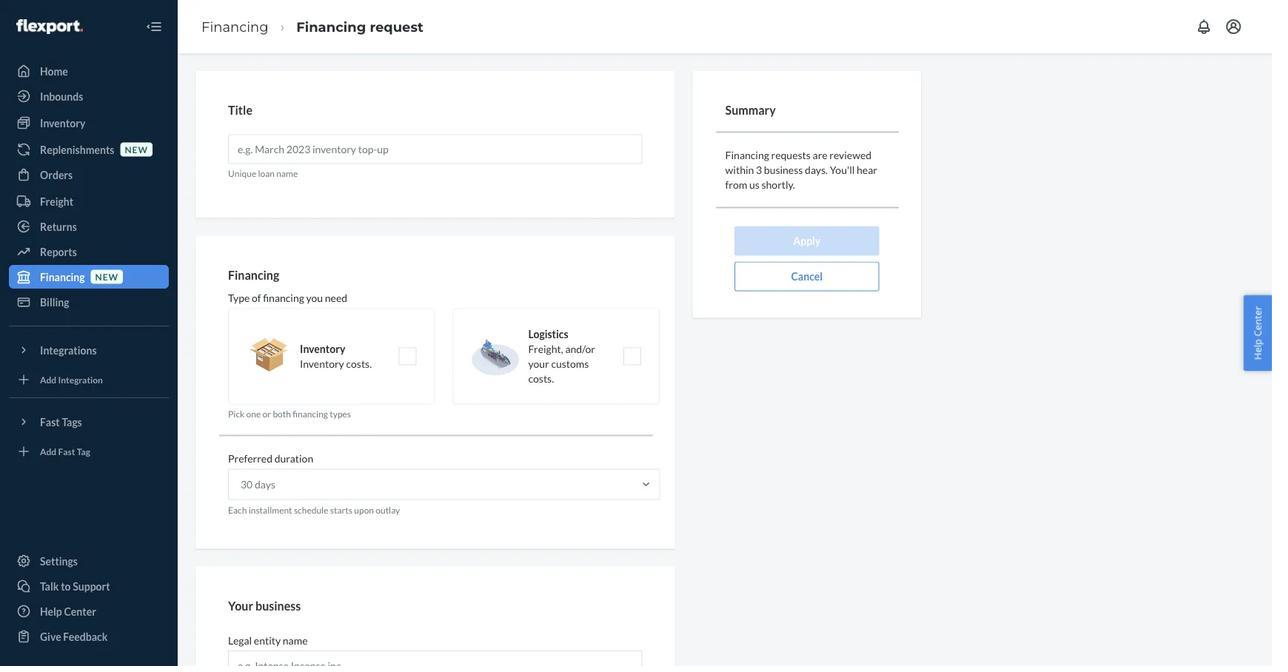Task type: locate. For each thing, give the bounding box(es) containing it.
name for unique loan name
[[277, 168, 298, 179]]

1 horizontal spatial business
[[764, 164, 803, 176]]

1 horizontal spatial center
[[1251, 306, 1265, 337]]

0 vertical spatial add
[[40, 374, 56, 385]]

are
[[813, 149, 828, 162]]

open account menu image
[[1225, 18, 1243, 36]]

orders link
[[9, 163, 169, 187]]

types
[[330, 408, 351, 419]]

inventory inventory costs.
[[300, 343, 372, 370]]

financing requests are reviewed within 3 business days. you'll hear from us shortly.
[[726, 149, 878, 191]]

0 vertical spatial new
[[125, 144, 148, 155]]

costs. down "your"
[[529, 372, 554, 385]]

you
[[306, 292, 323, 304]]

help
[[1251, 339, 1265, 360], [40, 606, 62, 618]]

0 horizontal spatial business
[[256, 599, 301, 613]]

costs. inside 'logistics freight, and/or your customs costs.'
[[529, 372, 554, 385]]

financing for the financing link
[[201, 18, 269, 35]]

tags
[[62, 416, 82, 429]]

financing right both
[[293, 408, 328, 419]]

logistics freight, and/or your customs costs.
[[529, 328, 596, 385]]

duration
[[275, 453, 313, 465]]

business up the legal entity name
[[256, 599, 301, 613]]

close navigation image
[[145, 18, 163, 36]]

pick
[[228, 408, 245, 419]]

inventory inside the inventory link
[[40, 117, 85, 129]]

0 vertical spatial inventory
[[40, 117, 85, 129]]

new for replenishments
[[125, 144, 148, 155]]

0 horizontal spatial help
[[40, 606, 62, 618]]

financing right of
[[263, 292, 304, 304]]

days.
[[805, 164, 828, 176]]

returns link
[[9, 215, 169, 239]]

financing
[[263, 292, 304, 304], [293, 408, 328, 419]]

feedback
[[63, 631, 108, 643]]

2 add from the top
[[40, 446, 56, 457]]

center
[[1251, 306, 1265, 337], [64, 606, 96, 618]]

your business
[[228, 599, 301, 613]]

freight
[[40, 195, 73, 208]]

to
[[61, 580, 71, 593]]

add down fast tags
[[40, 446, 56, 457]]

apply
[[794, 235, 821, 247]]

add fast tag
[[40, 446, 90, 457]]

add for add integration
[[40, 374, 56, 385]]

new down reports link
[[95, 271, 119, 282]]

help center inside button
[[1251, 306, 1265, 360]]

new up orders link
[[125, 144, 148, 155]]

reports link
[[9, 240, 169, 264]]

fast tags button
[[9, 410, 169, 434]]

name
[[277, 168, 298, 179], [283, 635, 308, 647]]

financing
[[201, 18, 269, 35], [296, 18, 366, 35], [726, 149, 770, 162], [228, 268, 279, 282], [40, 271, 85, 283]]

days
[[255, 478, 275, 491]]

1 vertical spatial add
[[40, 446, 56, 457]]

integration
[[58, 374, 103, 385]]

unique
[[228, 168, 256, 179]]

0 horizontal spatial center
[[64, 606, 96, 618]]

1 horizontal spatial help
[[1251, 339, 1265, 360]]

unique loan name
[[228, 168, 298, 179]]

1 vertical spatial costs.
[[529, 372, 554, 385]]

0 vertical spatial center
[[1251, 306, 1265, 337]]

1 vertical spatial fast
[[58, 446, 75, 457]]

pick one or both financing types
[[228, 408, 351, 419]]

add fast tag link
[[9, 440, 169, 464]]

1 horizontal spatial costs.
[[529, 372, 554, 385]]

2 vertical spatial inventory
[[300, 358, 344, 370]]

inventory up the types
[[300, 358, 344, 370]]

0 vertical spatial business
[[764, 164, 803, 176]]

inventory for inventory
[[40, 117, 85, 129]]

business
[[764, 164, 803, 176], [256, 599, 301, 613]]

or
[[263, 408, 271, 419]]

1 horizontal spatial help center
[[1251, 306, 1265, 360]]

0 vertical spatial help
[[1251, 339, 1265, 360]]

financing inside the financing requests are reviewed within 3 business days. you'll hear from us shortly.
[[726, 149, 770, 162]]

1 vertical spatial help center
[[40, 606, 96, 618]]

financing for financing requests are reviewed within 3 business days. you'll hear from us shortly.
[[726, 149, 770, 162]]

help center link
[[9, 600, 169, 624]]

fast
[[40, 416, 60, 429], [58, 446, 75, 457]]

us
[[750, 179, 760, 191]]

new for financing
[[95, 271, 119, 282]]

name right the entity
[[283, 635, 308, 647]]

from
[[726, 179, 748, 191]]

your
[[228, 599, 253, 613]]

center inside button
[[1251, 306, 1265, 337]]

inventory down you
[[300, 343, 345, 355]]

fast left tag
[[58, 446, 75, 457]]

shortly.
[[762, 179, 795, 191]]

integrations
[[40, 344, 97, 357]]

give
[[40, 631, 61, 643]]

costs. up the types
[[346, 358, 372, 370]]

open notifications image
[[1196, 18, 1213, 36]]

0 vertical spatial financing
[[263, 292, 304, 304]]

inventory
[[40, 117, 85, 129], [300, 343, 345, 355], [300, 358, 344, 370]]

legal entity name
[[228, 635, 308, 647]]

each
[[228, 505, 247, 516]]

1 vertical spatial business
[[256, 599, 301, 613]]

returns
[[40, 220, 77, 233]]

0 vertical spatial help center
[[1251, 306, 1265, 360]]

0 vertical spatial name
[[277, 168, 298, 179]]

new
[[125, 144, 148, 155], [95, 271, 119, 282]]

1 add from the top
[[40, 374, 56, 385]]

name right loan
[[277, 168, 298, 179]]

legal
[[228, 635, 252, 647]]

add for add fast tag
[[40, 446, 56, 457]]

integrations button
[[9, 339, 169, 362]]

flexport logo image
[[16, 19, 83, 34]]

financing link
[[201, 18, 269, 35]]

business up shortly.
[[764, 164, 803, 176]]

0 vertical spatial costs.
[[346, 358, 372, 370]]

0 horizontal spatial costs.
[[346, 358, 372, 370]]

1 vertical spatial inventory
[[300, 343, 345, 355]]

business inside the financing requests are reviewed within 3 business days. you'll hear from us shortly.
[[764, 164, 803, 176]]

help center button
[[1244, 295, 1273, 371]]

fast left the tags
[[40, 416, 60, 429]]

add left integration
[[40, 374, 56, 385]]

3
[[756, 164, 762, 176]]

inventory down inbounds at the left of page
[[40, 117, 85, 129]]

1 vertical spatial name
[[283, 635, 308, 647]]

0 vertical spatial fast
[[40, 416, 60, 429]]

one
[[246, 408, 261, 419]]

add
[[40, 374, 56, 385], [40, 446, 56, 457]]

each installment schedule starts upon outlay
[[228, 505, 400, 516]]

0 horizontal spatial new
[[95, 271, 119, 282]]

1 vertical spatial new
[[95, 271, 119, 282]]

1 horizontal spatial new
[[125, 144, 148, 155]]



Task type: describe. For each thing, give the bounding box(es) containing it.
type of financing you need
[[228, 292, 347, 304]]

settings
[[40, 555, 78, 568]]

hear
[[857, 164, 878, 176]]

breadcrumbs navigation
[[190, 5, 435, 48]]

preferred duration
[[228, 453, 313, 465]]

give feedback button
[[9, 625, 169, 649]]

financing for financing request
[[296, 18, 366, 35]]

summary
[[726, 103, 776, 117]]

settings link
[[9, 550, 169, 573]]

30
[[241, 478, 253, 491]]

add integration
[[40, 374, 103, 385]]

1 vertical spatial help
[[40, 606, 62, 618]]

both
[[273, 408, 291, 419]]

name for legal entity name
[[283, 635, 308, 647]]

fast inside dropdown button
[[40, 416, 60, 429]]

costs. inside the inventory inventory costs.
[[346, 358, 372, 370]]

type
[[228, 292, 250, 304]]

tag
[[77, 446, 90, 457]]

billing
[[40, 296, 69, 309]]

outlay
[[376, 505, 400, 516]]

within
[[726, 164, 754, 176]]

and/or
[[565, 343, 596, 355]]

support
[[73, 580, 110, 593]]

cancel button
[[735, 262, 880, 292]]

your
[[529, 358, 549, 370]]

add integration link
[[9, 368, 169, 392]]

inbounds link
[[9, 84, 169, 108]]

home link
[[9, 59, 169, 83]]

home
[[40, 65, 68, 77]]

upon
[[354, 505, 374, 516]]

replenishments
[[40, 143, 114, 156]]

title
[[228, 103, 253, 117]]

financing request link
[[296, 18, 424, 35]]

orders
[[40, 169, 73, 181]]

apply button
[[735, 226, 880, 256]]

starts
[[330, 505, 353, 516]]

schedule
[[294, 505, 328, 516]]

loan
[[258, 168, 275, 179]]

inventory link
[[9, 111, 169, 135]]

requests
[[772, 149, 811, 162]]

cancel
[[791, 270, 823, 283]]

preferred
[[228, 453, 273, 465]]

e.g. March 2023 inventory top-up field
[[228, 135, 643, 164]]

inventory for inventory inventory costs.
[[300, 343, 345, 355]]

fast tags
[[40, 416, 82, 429]]

freight link
[[9, 190, 169, 213]]

billing link
[[9, 290, 169, 314]]

talk
[[40, 580, 59, 593]]

give feedback
[[40, 631, 108, 643]]

e.g. Intense Incense inc. field
[[228, 651, 643, 667]]

customs
[[551, 358, 589, 370]]

reviewed
[[830, 149, 872, 162]]

talk to support
[[40, 580, 110, 593]]

installment
[[249, 505, 292, 516]]

entity
[[254, 635, 281, 647]]

0 horizontal spatial help center
[[40, 606, 96, 618]]

you'll
[[830, 164, 855, 176]]

financing request
[[296, 18, 424, 35]]

1 vertical spatial center
[[64, 606, 96, 618]]

request
[[370, 18, 424, 35]]

30 days
[[241, 478, 275, 491]]

inbounds
[[40, 90, 83, 103]]

1 vertical spatial financing
[[293, 408, 328, 419]]

talk to support button
[[9, 575, 169, 599]]

help inside button
[[1251, 339, 1265, 360]]

of
[[252, 292, 261, 304]]

reports
[[40, 246, 77, 258]]

freight,
[[529, 343, 563, 355]]

need
[[325, 292, 347, 304]]

logistics
[[529, 328, 569, 341]]



Task type: vqa. For each thing, say whether or not it's contained in the screenshot.
Talk to Support at the left of the page
yes



